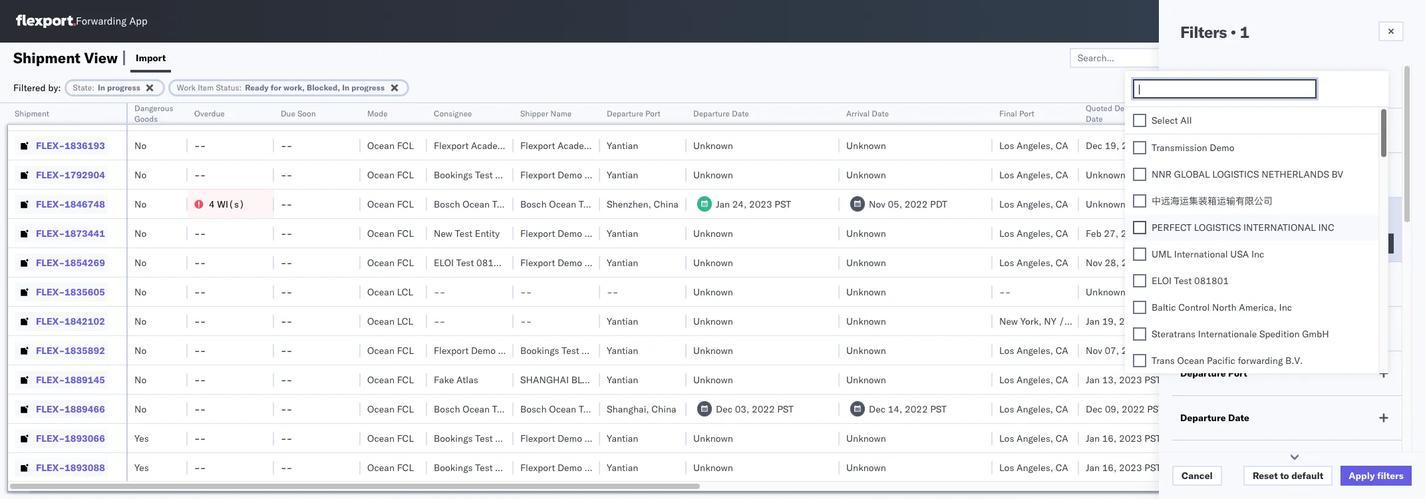Task type: vqa. For each thing, say whether or not it's contained in the screenshot.
My company's work
no



Task type: describe. For each thing, give the bounding box(es) containing it.
pst for flex-1889145
[[1145, 374, 1161, 386]]

flex-1836193
[[36, 139, 105, 151]]

filtered by:
[[13, 82, 61, 94]]

05,
[[888, 198, 903, 210]]

vessel
[[1181, 323, 1209, 335]]

19, for 2023
[[1103, 315, 1117, 327]]

new test entity
[[434, 227, 500, 239]]

destination for flex-1873441
[[1279, 227, 1328, 239]]

mode button
[[361, 106, 414, 119]]

0 vertical spatial china
[[652, 110, 677, 122]]

container numbers button
[[1186, 100, 1259, 124]]

flex- for 1846748
[[36, 198, 65, 210]]

resize handle column header for departure port
[[671, 103, 687, 499]]

nov for nov 05, 2022 pdt
[[869, 198, 886, 210]]

new york, ny / newark, nj
[[1000, 315, 1115, 327]]

ocean for 1893066
[[367, 432, 395, 444]]

os
[[1388, 16, 1401, 26]]

1846748
[[65, 198, 105, 210]]

bv
[[1332, 168, 1344, 180]]

dangerous goods button
[[128, 100, 183, 124]]

international
[[1174, 248, 1228, 260]]

ocean for 1873441
[[367, 227, 395, 239]]

flex-1889145
[[36, 374, 105, 386]]

transmission
[[1152, 142, 1208, 154]]

ocean for 1792904
[[367, 169, 395, 181]]

forwarding
[[76, 15, 127, 28]]

shipper inside button
[[520, 108, 549, 118]]

angeles, for flex-1792904
[[1017, 169, 1054, 181]]

departure inside button
[[607, 108, 643, 118]]

numbers
[[1193, 114, 1226, 124]]

yantian for flex-1893066
[[607, 432, 638, 444]]

due soon
[[281, 108, 316, 118]]

angeles, for flex-1889145
[[1017, 374, 1054, 386]]

bosch down (us)
[[520, 198, 547, 210]]

inc
[[1319, 222, 1335, 234]]

import
[[136, 52, 166, 64]]

arrival for arrival port
[[1181, 457, 1211, 469]]

departure port button
[[600, 106, 674, 119]]

dangerous goods
[[134, 103, 173, 124]]

bosch up new test entity
[[434, 198, 460, 210]]

3 resize handle column header from the left
[[258, 103, 274, 499]]

21,
[[1104, 110, 1118, 122]]

resize handle column header for mode
[[411, 103, 427, 499]]

destination delivery for flex-1846748
[[1279, 198, 1363, 210]]

overdue
[[194, 108, 225, 118]]

4 wi(s)
[[209, 198, 245, 210]]

usa
[[1231, 248, 1249, 260]]

jaehyung for flex-1893088
[[1366, 462, 1405, 474]]

angeles, for flex-1893088
[[1017, 462, 1054, 474]]

co. for 1792904
[[620, 169, 633, 181]]

ocean fcl for flex-1846748
[[367, 198, 414, 210]]

forwarding
[[1238, 355, 1283, 367]]

date inside button
[[872, 108, 889, 118]]

name up america,
[[1230, 278, 1256, 290]]

angeles, for flex-1835892
[[1017, 344, 1054, 356]]

los for flex-1792904
[[1000, 169, 1015, 181]]

flex-1842102 button
[[15, 312, 108, 330]]

dec for dec 03, 2022 pst
[[716, 403, 733, 415]]

ca for flex-1889466
[[1056, 403, 1069, 415]]

0 vertical spatial 081801
[[476, 257, 511, 269]]

0 horizontal spatial eloi
[[434, 257, 454, 269]]

ny
[[1044, 315, 1057, 327]]

ocean fcl for flex-1893066
[[367, 432, 414, 444]]

co. for 1893088
[[620, 462, 633, 474]]

jan for flex-1893088
[[1086, 462, 1100, 474]]

nj
[[1105, 315, 1115, 327]]

work item status : ready for work, blocked, in progress
[[177, 82, 385, 92]]

flex- for 1835605
[[36, 286, 65, 298]]

flex-1889145 button
[[15, 370, 108, 389]]

jan 13, 2023 pst
[[1086, 374, 1161, 386]]

flex-1893066
[[36, 432, 105, 444]]

jaehyung choi for 1893066
[[1366, 432, 1426, 444]]

shipper name inside button
[[520, 108, 572, 118]]

name inside button
[[551, 108, 572, 118]]

netherlands
[[1262, 168, 1330, 180]]

view
[[84, 48, 118, 67]]

control
[[1179, 301, 1210, 313]]

nnr global logistics netherlands bv
[[1152, 168, 1344, 180]]

fcl for flex-1792904
[[397, 169, 414, 181]]

shenzhen, china
[[607, 198, 679, 210]]

filters
[[1378, 470, 1404, 482]]

international
[[1244, 222, 1316, 234]]

destination delivery for flex-1835892
[[1279, 344, 1363, 356]]

shanghai, china for --
[[607, 110, 677, 122]]

flexport academy (sz) ltd.
[[520, 139, 640, 151]]

flex- for 1889145
[[36, 374, 65, 386]]

2022 for 19,
[[1122, 139, 1145, 151]]

final port
[[1000, 108, 1035, 118]]

2 in from the left
[[342, 82, 350, 92]]

fcl for flex-1795440
[[397, 110, 414, 122]]

resize handle column header for shipment
[[110, 103, 126, 499]]

state for state
[[1181, 80, 1204, 92]]

vessel name
[[1181, 323, 1238, 335]]

pst for flex-1893088
[[1145, 462, 1161, 474]]

default
[[1292, 470, 1324, 482]]

1 vertical spatial 081801
[[1195, 275, 1229, 287]]

1 : from the left
[[92, 82, 94, 92]]

bosch ocean test down "inc."
[[520, 198, 597, 210]]

cancel button
[[1173, 466, 1222, 486]]

bosch ocean test down shanghai
[[520, 403, 597, 415]]

gmbh
[[1303, 328, 1329, 340]]

delivery for flex-1846748
[[1330, 198, 1363, 210]]

flex-1873441 button
[[15, 224, 108, 243]]

fcl for flex-1893066
[[397, 432, 414, 444]]

14 resize handle column header from the left
[[1343, 103, 1359, 499]]

flex-1889466 button
[[15, 400, 108, 418]]

fcl for flex-1835892
[[397, 344, 414, 356]]

no for flex-1842102
[[134, 315, 147, 327]]

filters • 1
[[1181, 22, 1250, 42]]

jan 16, 2023 pst for flex-1893066
[[1086, 432, 1161, 444]]

ca for flex-1846748
[[1056, 198, 1069, 210]]

bookings test consignee for flex-1893088
[[434, 462, 540, 474]]

1854269
[[65, 257, 105, 269]]

2023 for flex-1893088
[[1119, 462, 1143, 474]]

resize handle column header for arrival date
[[977, 103, 993, 499]]

omkar
[[1366, 198, 1394, 210]]

flex- for 1835892
[[36, 344, 65, 356]]

pacific
[[1207, 355, 1236, 367]]

los for flex-1889466
[[1000, 403, 1015, 415]]

los for flex-1893066
[[1000, 432, 1015, 444]]

2023 for flex-1893066
[[1119, 432, 1143, 444]]

jaehyung for flex-1854269
[[1366, 257, 1405, 269]]

china for jan 24, 2023 pst
[[654, 198, 679, 210]]

apply filters button
[[1341, 466, 1412, 486]]

flex- for 1893088
[[36, 462, 65, 474]]

flex-1893088 button
[[15, 458, 108, 477]]

16, for flex-1893066
[[1103, 432, 1117, 444]]

bookings test consignee for flex-1792904
[[434, 169, 540, 181]]

2 progress from the left
[[352, 82, 385, 92]]

cancel
[[1182, 470, 1213, 482]]

ca for flex-1835892
[[1056, 344, 1069, 356]]

ready
[[245, 82, 269, 92]]

reset to default
[[1253, 470, 1324, 482]]

client
[[1181, 169, 1207, 181]]

2022 for 21,
[[1121, 110, 1144, 122]]

resize handle column header for quoted delivery date
[[1170, 103, 1186, 499]]

name down ceau7522281,
[[1218, 214, 1244, 226]]

demo for 1792904
[[558, 169, 582, 181]]

1 vertical spatial departure date
[[1181, 412, 1250, 424]]

choi for 1893066
[[1407, 432, 1426, 444]]

arrival date button
[[840, 106, 980, 119]]

final
[[1000, 108, 1017, 118]]

gaurav for feb 27, 2023 pst
[[1366, 227, 1396, 239]]

ca for flex-1854269
[[1056, 257, 1069, 269]]

savant
[[1396, 198, 1425, 210]]

07,
[[1105, 344, 1119, 356]]

1836193
[[65, 139, 105, 151]]

los for flex-1893088
[[1000, 462, 1015, 474]]

flex-1835605
[[36, 286, 105, 298]]

ocean for 1889466
[[367, 403, 395, 415]]

flex- for 1889466
[[36, 403, 65, 415]]

feb
[[1086, 227, 1102, 239]]

msmu7042848
[[1193, 110, 1262, 122]]

4 resize handle column header from the left
[[345, 103, 361, 499]]

lhuu7894563, uetu5238478
[[1193, 403, 1329, 415]]

jaehyung for flex-1893066
[[1366, 432, 1405, 444]]

no for flex-1889466
[[134, 403, 147, 415]]

1 horizontal spatial departure port
[[1181, 367, 1248, 379]]

dec 09, 2022 pst
[[1086, 403, 1164, 415]]

1 progress from the left
[[107, 82, 140, 92]]

gaurav jawla for feb 27, 2023 pst
[[1366, 227, 1421, 239]]

yantian for flex-1873441
[[607, 227, 638, 239]]

apply filters
[[1349, 470, 1404, 482]]

select all
[[1152, 114, 1192, 126]]

north
[[1213, 301, 1237, 313]]

ocean for 1835892
[[367, 344, 395, 356]]

flexport for 1893088
[[520, 462, 555, 474]]

los for flex-1835892
[[1000, 344, 1015, 356]]

demo for 1854269
[[558, 257, 582, 269]]

27,
[[1104, 227, 1119, 239]]

jawla for unknown
[[1398, 286, 1421, 298]]

delivery for flex-1893066
[[1330, 432, 1363, 444]]

entity
[[475, 227, 500, 239]]

destination for flex-1893088
[[1279, 462, 1328, 474]]

status
[[216, 82, 239, 92]]

1835605
[[65, 286, 105, 298]]

fake
[[434, 374, 454, 386]]

global
[[1174, 168, 1210, 180]]

no for flex-1836193
[[134, 139, 147, 151]]

los angeles, ca for 1792904
[[1000, 169, 1069, 181]]

ocean for 1795440
[[367, 110, 395, 122]]

1 horizontal spatial mode
[[1181, 124, 1205, 136]]

4
[[209, 198, 215, 210]]

filters
[[1181, 22, 1227, 42]]

apply
[[1349, 470, 1375, 482]]

1835892
[[65, 344, 105, 356]]

abcu1234560
[[1193, 286, 1259, 297]]

demo inside list box
[[1210, 142, 1235, 154]]

select
[[1152, 114, 1178, 126]]

flex- for 1873441
[[36, 227, 65, 239]]



Task type: locate. For each thing, give the bounding box(es) containing it.
1 vertical spatial nov
[[1086, 257, 1103, 269]]

2 yes from the top
[[134, 462, 149, 474]]

1 no from the top
[[134, 110, 147, 122]]

2023 for flex-1873441
[[1121, 227, 1144, 239]]

dec left 14,
[[869, 403, 886, 415]]

3 no from the top
[[134, 169, 147, 181]]

work
[[177, 82, 196, 92]]

pst right 03,
[[778, 403, 794, 415]]

jaehyung choi for 1854269
[[1366, 257, 1426, 269]]

3 choi from the top
[[1407, 432, 1426, 444]]

1 vertical spatial inc
[[1279, 301, 1293, 313]]

jawla for feb 27, 2023 pst
[[1398, 227, 1421, 239]]

0 vertical spatial ocean lcl
[[367, 286, 413, 298]]

destination for flex-1835892
[[1279, 344, 1328, 356]]

york,
[[1021, 315, 1042, 327]]

9 resize handle column header from the left
[[824, 103, 840, 499]]

flex-1835892 button
[[15, 341, 108, 360]]

5 delivery from the top
[[1330, 432, 1363, 444]]

8 ca from the top
[[1056, 374, 1069, 386]]

5 yantian from the top
[[607, 315, 638, 327]]

pdt
[[1146, 110, 1163, 122], [930, 198, 948, 210]]

client name
[[1181, 169, 1236, 181]]

angeles, for flex-1854269
[[1017, 257, 1054, 269]]

None checkbox
[[1133, 114, 1147, 127], [1133, 141, 1147, 154], [1133, 168, 1147, 181], [1133, 194, 1147, 208], [1133, 221, 1147, 234], [1133, 248, 1147, 261], [1133, 274, 1147, 288], [1133, 327, 1147, 341], [1133, 354, 1147, 367], [1133, 114, 1147, 127], [1133, 141, 1147, 154], [1133, 168, 1147, 181], [1133, 194, 1147, 208], [1133, 221, 1147, 234], [1133, 248, 1147, 261], [1133, 274, 1147, 288], [1133, 327, 1147, 341], [1133, 354, 1147, 367]]

2 vertical spatial nov
[[1086, 344, 1103, 356]]

1 horizontal spatial academy
[[558, 139, 596, 151]]

pst left cancel
[[1145, 462, 1161, 474]]

flex- up flex-1835605 button
[[36, 257, 65, 269]]

--
[[194, 110, 206, 122], [281, 110, 292, 122], [434, 110, 445, 122], [520, 110, 532, 122], [194, 139, 206, 151], [281, 139, 292, 151], [194, 169, 206, 181], [281, 169, 292, 181], [281, 198, 292, 210], [194, 227, 206, 239], [281, 227, 292, 239], [194, 257, 206, 269], [281, 257, 292, 269], [194, 286, 206, 298], [281, 286, 292, 298], [434, 286, 445, 298], [520, 286, 532, 298], [607, 286, 619, 298], [1000, 286, 1011, 298], [194, 315, 206, 327], [281, 315, 292, 327], [434, 315, 445, 327], [520, 315, 532, 327], [194, 344, 206, 356], [281, 344, 292, 356], [194, 374, 206, 386], [281, 374, 292, 386], [194, 403, 206, 415], [281, 403, 292, 415], [194, 432, 206, 444], [281, 432, 292, 444], [194, 462, 206, 474], [281, 462, 292, 474]]

ocean for 1889145
[[367, 374, 395, 386]]

flexport demo shipper co. for 1873441
[[520, 227, 633, 239]]

dec left 09,
[[1086, 403, 1103, 415]]

atlas
[[457, 374, 478, 386]]

shanghai, for bosch ocean test
[[607, 403, 649, 415]]

destination down uetu5238478
[[1279, 432, 1328, 444]]

2 ca from the top
[[1056, 139, 1069, 151]]

reset to default button
[[1244, 466, 1333, 486]]

delivery
[[1330, 110, 1363, 122], [1330, 198, 1363, 210], [1330, 227, 1363, 239], [1330, 344, 1363, 356], [1330, 432, 1363, 444], [1330, 462, 1363, 474]]

4 los from the top
[[1000, 198, 1015, 210]]

ocean fcl for flex-1792904
[[367, 169, 414, 181]]

5 no from the top
[[134, 227, 147, 239]]

filtered
[[13, 82, 46, 94]]

los for flex-1854269
[[1000, 257, 1015, 269]]

bosch down fake
[[434, 403, 460, 415]]

2 shanghai, from the top
[[607, 403, 649, 415]]

1 vertical spatial china
[[654, 198, 679, 210]]

delivery up the apply
[[1330, 432, 1363, 444]]

perfect logistics international inc
[[1152, 222, 1335, 234]]

flex-1854269 button
[[15, 253, 108, 272]]

shenzhen,
[[607, 198, 651, 210]]

yes for flex-1893066
[[134, 432, 149, 444]]

lhuu7894563,
[[1193, 403, 1261, 415]]

0 horizontal spatial academy
[[471, 139, 510, 151]]

/
[[1059, 315, 1065, 327]]

10 no from the top
[[134, 374, 147, 386]]

1 destination delivery from the top
[[1279, 110, 1363, 122]]

1 destination from the top
[[1279, 110, 1328, 122]]

11 ca from the top
[[1056, 462, 1069, 474]]

0 horizontal spatial pdt
[[930, 198, 948, 210]]

gaurav
[[1366, 227, 1396, 239], [1366, 286, 1396, 298]]

2022 right 14,
[[905, 403, 928, 415]]

destination for flex-1795440
[[1279, 110, 1328, 122]]

yes right 1893066
[[134, 432, 149, 444]]

hlxu8034992
[[1334, 198, 1399, 210]]

flex- down flex-1842102 button
[[36, 344, 65, 356]]

0 vertical spatial shipper name
[[520, 108, 572, 118]]

2022 for 09,
[[1122, 403, 1145, 415]]

2 destination delivery from the top
[[1279, 198, 1363, 210]]

departure port
[[607, 108, 661, 118], [1181, 367, 1248, 379]]

2022 for 07,
[[1122, 344, 1145, 356]]

inc.
[[539, 139, 555, 151]]

new
[[434, 227, 453, 239], [1000, 315, 1018, 327]]

flex- down the flex-1889145 button
[[36, 403, 65, 415]]

list box containing select all
[[1125, 107, 1379, 499]]

mode inside button
[[367, 108, 388, 118]]

0 horizontal spatial inc
[[1252, 248, 1265, 260]]

dec for dec 14, 2022 pst
[[869, 403, 886, 415]]

1 choi from the top
[[1407, 110, 1426, 122]]

1 horizontal spatial shipper name
[[1181, 214, 1244, 226]]

los for flex-1836193
[[1000, 139, 1015, 151]]

jan for flex-1842102
[[1086, 315, 1100, 327]]

0 vertical spatial nov
[[869, 198, 886, 210]]

1 horizontal spatial eloi test 081801
[[1152, 275, 1229, 287]]

lcl for --
[[397, 286, 413, 298]]

pst down the perfect at the top of the page
[[1147, 257, 1164, 269]]

flex- for 1795440
[[36, 110, 65, 122]]

demo for 1893066
[[558, 432, 582, 444]]

consignee inside button
[[434, 108, 472, 118]]

delivery right default
[[1330, 462, 1363, 474]]

pst down select
[[1148, 139, 1164, 151]]

academy left (us)
[[471, 139, 510, 151]]

yantian for flex-1836193
[[607, 139, 638, 151]]

3 jaehyung from the top
[[1366, 432, 1405, 444]]

2 resize handle column header from the left
[[172, 103, 188, 499]]

los angeles, ca for 1893088
[[1000, 462, 1069, 474]]

1 horizontal spatial progress
[[352, 82, 385, 92]]

1 vertical spatial gaurav
[[1366, 286, 1396, 298]]

0 vertical spatial departure date
[[693, 108, 749, 118]]

dec for dec 09, 2022 pst
[[1086, 403, 1103, 415]]

1 vertical spatial jawla
[[1398, 286, 1421, 298]]

yantian for flex-1842102
[[607, 315, 638, 327]]

work,
[[284, 82, 305, 92]]

port inside button
[[1020, 108, 1035, 118]]

2022 right 09,
[[1122, 403, 1145, 415]]

departure date inside button
[[693, 108, 749, 118]]

nov left 07,
[[1086, 344, 1103, 356]]

consignee
[[434, 108, 472, 118], [495, 169, 540, 181], [1181, 278, 1227, 290], [582, 344, 627, 356], [495, 432, 540, 444], [495, 462, 540, 474]]

shanghai, china up 'ltd.'
[[607, 110, 677, 122]]

port
[[646, 108, 661, 118], [1020, 108, 1035, 118], [1229, 367, 1248, 379], [1213, 457, 1232, 469]]

dangerous
[[134, 103, 173, 113]]

2 lcl from the top
[[397, 315, 413, 327]]

final port button
[[993, 106, 1066, 119]]

new for new test entity
[[434, 227, 453, 239]]

choi right filters
[[1407, 462, 1426, 474]]

shipper name down 中远海运集装箱运输有限公司
[[1181, 214, 1244, 226]]

no for flex-1835605
[[134, 286, 147, 298]]

1 vertical spatial eloi
[[1152, 275, 1172, 287]]

due
[[281, 108, 295, 118]]

academy right "inc."
[[558, 139, 596, 151]]

demo for 1873441
[[558, 227, 582, 239]]

flexport for 1893066
[[520, 432, 555, 444]]

1 vertical spatial mode
[[1181, 124, 1205, 136]]

1 horizontal spatial :
[[239, 82, 242, 92]]

0 vertical spatial eloi
[[434, 257, 454, 269]]

no down state : in progress
[[134, 110, 147, 122]]

flex- up flex-1842102 button
[[36, 286, 65, 298]]

co. for 1873441
[[620, 227, 633, 239]]

gaurav for unknown
[[1366, 286, 1396, 298]]

1 vertical spatial shipment
[[15, 108, 49, 118]]

delivery for flex-1893088
[[1330, 462, 1363, 474]]

0 vertical spatial logistics
[[1213, 168, 1260, 180]]

no right 1846748
[[134, 198, 147, 210]]

2 jawla from the top
[[1398, 286, 1421, 298]]

1 horizontal spatial 081801
[[1195, 275, 1229, 287]]

5 los angeles, ca from the top
[[1000, 227, 1069, 239]]

no right 1873441
[[134, 227, 147, 239]]

28,
[[1105, 257, 1119, 269]]

0 horizontal spatial new
[[434, 227, 453, 239]]

no for flex-1846748
[[134, 198, 147, 210]]

4 flex- from the top
[[36, 198, 65, 210]]

flex- for 1836193
[[36, 139, 65, 151]]

2 gaurav jawla from the top
[[1366, 286, 1421, 298]]

0 vertical spatial inc
[[1252, 248, 1265, 260]]

flex- down 'flex-1836193' button
[[36, 169, 65, 181]]

0 horizontal spatial progress
[[107, 82, 140, 92]]

1873441
[[65, 227, 105, 239]]

delivery down hlxu8034992
[[1330, 227, 1363, 239]]

0 vertical spatial yes
[[134, 432, 149, 444]]

0 horizontal spatial state
[[73, 82, 92, 92]]

flex- up flex-1889466 'button'
[[36, 374, 65, 386]]

6 angeles, from the top
[[1017, 257, 1054, 269]]

1 vertical spatial shipper name
[[1181, 214, 1244, 226]]

1 vertical spatial jan 16, 2023 pst
[[1086, 462, 1161, 474]]

flexport for 1792904
[[520, 169, 555, 181]]

8 ocean fcl from the top
[[367, 374, 414, 386]]

pst right 24,
[[775, 198, 791, 210]]

item
[[198, 82, 214, 92]]

destination up netherlands in the right top of the page
[[1279, 110, 1328, 122]]

8 fcl from the top
[[397, 374, 414, 386]]

1 vertical spatial shanghai, china
[[607, 403, 677, 415]]

0 horizontal spatial mode
[[367, 108, 388, 118]]

pst right 09,
[[1148, 403, 1164, 415]]

2 : from the left
[[239, 82, 242, 92]]

2022 for 14,
[[905, 403, 928, 415]]

1 horizontal spatial departure date
[[1181, 412, 1250, 424]]

bosch down shanghai
[[520, 403, 547, 415]]

4 destination delivery from the top
[[1279, 344, 1363, 356]]

0 vertical spatial arrival
[[847, 108, 870, 118]]

progress up mode button on the top left of the page
[[352, 82, 385, 92]]

0 vertical spatial gaurav jawla
[[1366, 227, 1421, 239]]

resize handle column header for dangerous goods
[[172, 103, 188, 499]]

7 resize handle column header from the left
[[584, 103, 600, 499]]

port inside button
[[646, 108, 661, 118]]

departure date button
[[687, 106, 827, 119]]

omkar savant
[[1366, 198, 1425, 210]]

: up 1795440
[[92, 82, 94, 92]]

pst down the baltic
[[1145, 315, 1161, 327]]

1 vertical spatial shanghai,
[[607, 403, 649, 415]]

los for flex-1846748
[[1000, 198, 1015, 210]]

6 resize handle column header from the left
[[498, 103, 514, 499]]

1 shanghai, from the top
[[607, 110, 649, 122]]

co. for 1893066
[[620, 432, 633, 444]]

3 destination from the top
[[1279, 227, 1328, 239]]

flex-1842102
[[36, 315, 105, 327]]

ceau7522281,
[[1193, 198, 1261, 210]]

6 ocean fcl from the top
[[367, 257, 414, 269]]

6 yantian from the top
[[607, 344, 638, 356]]

5 resize handle column header from the left
[[411, 103, 427, 499]]

4 no from the top
[[134, 198, 147, 210]]

pst
[[1148, 139, 1164, 151], [775, 198, 791, 210], [1147, 227, 1163, 239], [1147, 257, 1164, 269], [1145, 315, 1161, 327], [1147, 344, 1164, 356], [1145, 374, 1161, 386], [778, 403, 794, 415], [931, 403, 947, 415], [1148, 403, 1164, 415], [1145, 432, 1161, 444], [1145, 462, 1161, 474]]

2 fcl from the top
[[397, 139, 414, 151]]

bosch ocean test down atlas on the left of page
[[434, 403, 510, 415]]

state
[[1181, 80, 1204, 92], [73, 82, 92, 92]]

1 vertical spatial eloi test 081801
[[1152, 275, 1229, 287]]

eloi test 081801 up control
[[1152, 275, 1229, 287]]

6 destination from the top
[[1279, 462, 1328, 474]]

no down goods at the top left of page
[[134, 139, 147, 151]]

1842102
[[65, 315, 105, 327]]

container
[[1193, 103, 1228, 113]]

ca for flex-1873441
[[1056, 227, 1069, 239]]

7 fcl from the top
[[397, 344, 414, 356]]

shanghai, down co.,
[[607, 403, 649, 415]]

flex- inside button
[[36, 169, 65, 181]]

soon
[[297, 108, 316, 118]]

eloi inside list box
[[1152, 275, 1172, 287]]

ocean fcl for flex-1889466
[[367, 403, 414, 415]]

los for flex-1795440
[[1000, 110, 1015, 122]]

bookings test consignee for flex-1893066
[[434, 432, 540, 444]]

3 destination delivery from the top
[[1279, 227, 1363, 239]]

feb 27, 2023 pst
[[1086, 227, 1163, 239]]

los angeles, ca for 1889145
[[1000, 374, 1069, 386]]

4 delivery from the top
[[1330, 344, 1363, 356]]

1 vertical spatial lcl
[[397, 315, 413, 327]]

destination for flex-1846748
[[1279, 198, 1328, 210]]

consignee button
[[427, 106, 500, 119]]

1 vertical spatial yes
[[134, 462, 149, 474]]

1 vertical spatial gaurav jawla
[[1366, 286, 1421, 298]]

10 resize handle column header from the left
[[977, 103, 993, 499]]

shanghai, up 'ltd.'
[[607, 110, 649, 122]]

goods
[[134, 114, 158, 124]]

angeles, for flex-1893066
[[1017, 432, 1054, 444]]

arrival port
[[1181, 457, 1232, 469]]

jan 16, 2023 pst for flex-1893088
[[1086, 462, 1161, 474]]

1 ocean lcl from the top
[[367, 286, 413, 298]]

1 flex- from the top
[[36, 110, 65, 122]]

bosch ocean test up new test entity
[[434, 198, 510, 210]]

1 horizontal spatial inc
[[1279, 301, 1293, 313]]

nov left the '05,'
[[869, 198, 886, 210]]

resize handle column header for final port
[[1063, 103, 1079, 499]]

Search Shipments (/) text field
[[1171, 11, 1299, 31]]

choi for 1893088
[[1407, 462, 1426, 474]]

2022 right 03,
[[752, 403, 775, 415]]

bookings test consignee
[[434, 169, 540, 181], [520, 344, 627, 356], [434, 432, 540, 444], [434, 462, 540, 474]]

None text field
[[1138, 84, 1316, 95]]

5 destination delivery from the top
[[1279, 432, 1363, 444]]

delivery left assignee
[[1330, 110, 1363, 122]]

pst for flex-1842102
[[1145, 315, 1161, 327]]

flex- down the by:
[[36, 110, 65, 122]]

shipment inside button
[[15, 108, 49, 118]]

10 ocean fcl from the top
[[367, 432, 414, 444]]

19, down 21,
[[1105, 139, 1120, 151]]

4 yantian from the top
[[607, 257, 638, 269]]

delivery down bv
[[1330, 198, 1363, 210]]

angeles, for flex-1836193
[[1017, 139, 1054, 151]]

no right 1842102
[[134, 315, 147, 327]]

9 yantian from the top
[[607, 462, 638, 474]]

: left the ready
[[239, 82, 242, 92]]

flex- down flex-1792904 button
[[36, 198, 65, 210]]

0 vertical spatial 16,
[[1103, 432, 1117, 444]]

ltd
[[643, 374, 659, 386]]

1 horizontal spatial pdt
[[1146, 110, 1163, 122]]

in down view
[[98, 82, 105, 92]]

0 horizontal spatial departure date
[[693, 108, 749, 118]]

0 horizontal spatial 081801
[[476, 257, 511, 269]]

eloi down new test entity
[[434, 257, 454, 269]]

fcl
[[397, 110, 414, 122], [397, 139, 414, 151], [397, 169, 414, 181], [397, 198, 414, 210], [397, 227, 414, 239], [397, 257, 414, 269], [397, 344, 414, 356], [397, 374, 414, 386], [397, 403, 414, 415], [397, 432, 414, 444], [397, 462, 414, 474]]

delivery right b.v.
[[1330, 344, 1363, 356]]

中远海运集装箱运输有限公司
[[1152, 195, 1273, 207]]

nov 28, 2022 pst
[[1086, 257, 1164, 269]]

jaehyung choi
[[1366, 110, 1426, 122], [1366, 257, 1426, 269], [1366, 432, 1426, 444], [1366, 462, 1426, 474]]

0 vertical spatial jan 16, 2023 pst
[[1086, 432, 1161, 444]]

choi up apply filters button
[[1407, 432, 1426, 444]]

0 vertical spatial departure port
[[607, 108, 661, 118]]

pdt for nov 05, 2022 pdt
[[930, 198, 948, 210]]

6 los from the top
[[1000, 257, 1015, 269]]

academy for (us)
[[471, 139, 510, 151]]

1889466
[[65, 403, 105, 415]]

11 flex- from the top
[[36, 403, 65, 415]]

4 choi from the top
[[1407, 462, 1426, 474]]

1 vertical spatial logistics
[[1195, 222, 1241, 234]]

2023
[[749, 198, 772, 210], [1121, 227, 1144, 239], [1119, 315, 1143, 327], [1119, 374, 1143, 386], [1119, 432, 1143, 444], [1119, 462, 1143, 474]]

13 resize handle column header from the left
[[1256, 103, 1272, 499]]

nov for nov 28, 2022 pst
[[1086, 257, 1103, 269]]

11 los angeles, ca from the top
[[1000, 462, 1069, 474]]

choi for 1795440
[[1407, 110, 1426, 122]]

pst for flex-1836193
[[1148, 139, 1164, 151]]

8 los from the top
[[1000, 374, 1015, 386]]

nov left 28,
[[1086, 257, 1103, 269]]

0 horizontal spatial shipper name
[[520, 108, 572, 118]]

2 no from the top
[[134, 139, 147, 151]]

-
[[194, 110, 200, 122], [200, 110, 206, 122], [281, 110, 287, 122], [287, 110, 292, 122], [434, 110, 440, 122], [440, 110, 445, 122], [520, 110, 526, 122], [526, 110, 532, 122], [194, 139, 200, 151], [200, 139, 206, 151], [281, 139, 287, 151], [287, 139, 292, 151], [194, 169, 200, 181], [200, 169, 206, 181], [281, 169, 287, 181], [287, 169, 292, 181], [281, 198, 287, 210], [287, 198, 292, 210], [194, 227, 200, 239], [200, 227, 206, 239], [281, 227, 287, 239], [287, 227, 292, 239], [194, 257, 200, 269], [200, 257, 206, 269], [281, 257, 287, 269], [287, 257, 292, 269], [194, 286, 200, 298], [200, 286, 206, 298], [281, 286, 287, 298], [287, 286, 292, 298], [434, 286, 440, 298], [440, 286, 445, 298], [520, 286, 526, 298], [526, 286, 532, 298], [607, 286, 613, 298], [613, 286, 619, 298], [1000, 286, 1005, 298], [1005, 286, 1011, 298], [194, 315, 200, 327], [200, 315, 206, 327], [281, 315, 287, 327], [287, 315, 292, 327], [434, 315, 440, 327], [440, 315, 445, 327], [520, 315, 526, 327], [526, 315, 532, 327], [194, 344, 200, 356], [200, 344, 206, 356], [281, 344, 287, 356], [287, 344, 292, 356], [194, 374, 200, 386], [200, 374, 206, 386], [281, 374, 287, 386], [287, 374, 292, 386], [194, 403, 200, 415], [200, 403, 206, 415], [281, 403, 287, 415], [287, 403, 292, 415], [194, 432, 200, 444], [200, 432, 206, 444], [281, 432, 287, 444], [287, 432, 292, 444], [194, 462, 200, 474], [200, 462, 206, 474], [281, 462, 287, 474], [287, 462, 292, 474]]

9 los angeles, ca from the top
[[1000, 403, 1069, 415]]

state up container
[[1181, 80, 1204, 92]]

oct
[[1086, 110, 1101, 122]]

None checkbox
[[1133, 301, 1147, 314]]

6 destination delivery from the top
[[1279, 462, 1363, 474]]

container numbers
[[1193, 103, 1228, 124]]

all
[[1181, 114, 1192, 126]]

destination down netherlands in the right top of the page
[[1279, 198, 1328, 210]]

ocean fcl for flex-1836193
[[367, 139, 414, 151]]

logistics
[[1213, 168, 1260, 180], [1195, 222, 1241, 234]]

2 gaurav from the top
[[1366, 286, 1396, 298]]

pdt right the '05,'
[[930, 198, 948, 210]]

8 flex- from the top
[[36, 315, 65, 327]]

4 jaehyung choi from the top
[[1366, 462, 1426, 474]]

1 los from the top
[[1000, 110, 1015, 122]]

1 vertical spatial 19,
[[1103, 315, 1117, 327]]

pst for flex-1893066
[[1145, 432, 1161, 444]]

2022 right the '05,'
[[905, 198, 928, 210]]

2 shanghai, china from the top
[[607, 403, 677, 415]]

shanghai, china for bosch ocean test
[[607, 403, 677, 415]]

resize handle column header for shipper name
[[584, 103, 600, 499]]

flex- up flex-1854269 button
[[36, 227, 65, 239]]

resize handle column header
[[110, 103, 126, 499], [172, 103, 188, 499], [258, 103, 274, 499], [345, 103, 361, 499], [411, 103, 427, 499], [498, 103, 514, 499], [584, 103, 600, 499], [671, 103, 687, 499], [824, 103, 840, 499], [977, 103, 993, 499], [1063, 103, 1079, 499], [1170, 103, 1186, 499], [1256, 103, 1272, 499], [1343, 103, 1359, 499]]

os button
[[1379, 6, 1410, 37]]

academy for (sz)
[[558, 139, 596, 151]]

0 vertical spatial new
[[434, 227, 453, 239]]

ocean lcl for yantian
[[367, 315, 413, 327]]

3 ocean fcl from the top
[[367, 169, 414, 181]]

arrival inside button
[[847, 108, 870, 118]]

1 resize handle column header from the left
[[110, 103, 126, 499]]

no right 1835605
[[134, 286, 147, 298]]

shipment down filtered
[[15, 108, 49, 118]]

yes for flex-1893088
[[134, 462, 149, 474]]

partner
[[1279, 108, 1306, 118]]

los angeles, ca
[[1000, 110, 1069, 122], [1000, 139, 1069, 151], [1000, 169, 1069, 181], [1000, 198, 1069, 210], [1000, 227, 1069, 239], [1000, 257, 1069, 269], [1000, 344, 1069, 356], [1000, 374, 1069, 386], [1000, 403, 1069, 415], [1000, 432, 1069, 444], [1000, 462, 1069, 474]]

pdt right delivery
[[1146, 110, 1163, 122]]

eloi test 081801
[[434, 257, 511, 269], [1152, 275, 1229, 287]]

0 horizontal spatial eloi test 081801
[[434, 257, 511, 269]]

flex- up flex-1792904 button
[[36, 139, 65, 151]]

Search... text field
[[1070, 48, 1215, 68]]

no right "1835892" at the left
[[134, 344, 147, 356]]

6 los angeles, ca from the top
[[1000, 257, 1069, 269]]

date inside quoted delivery date
[[1086, 114, 1103, 124]]

1 vertical spatial 16,
[[1103, 462, 1117, 474]]

(us)
[[512, 139, 536, 151]]

11 fcl from the top
[[397, 462, 414, 474]]

no right 1854269
[[134, 257, 147, 269]]

2 ocean lcl from the top
[[367, 315, 413, 327]]

6 no from the top
[[134, 257, 147, 269]]

1 16, from the top
[[1103, 432, 1117, 444]]

in
[[98, 82, 105, 92], [342, 82, 350, 92]]

destination down hlxu6269489,
[[1279, 227, 1328, 239]]

departure port down pacific on the right bottom
[[1181, 367, 1248, 379]]

new left york,
[[1000, 315, 1018, 327]]

2022 right 07,
[[1122, 344, 1145, 356]]

date
[[732, 108, 749, 118], [872, 108, 889, 118], [1086, 114, 1103, 124], [1229, 412, 1250, 424]]

1 jaehyung choi from the top
[[1366, 110, 1426, 122]]

eloi test 081801 inside list box
[[1152, 275, 1229, 287]]

13,
[[1103, 374, 1117, 386]]

departure port inside button
[[607, 108, 661, 118]]

5 los from the top
[[1000, 227, 1015, 239]]

8 no from the top
[[134, 315, 147, 327]]

3 yantian from the top
[[607, 227, 638, 239]]

081801 down uml international usa inc
[[1195, 275, 1229, 287]]

19, for 2022
[[1105, 139, 1120, 151]]

0 horizontal spatial departure port
[[607, 108, 661, 118]]

state : in progress
[[73, 82, 140, 92]]

choi down "savant"
[[1407, 257, 1426, 269]]

5 flex- from the top
[[36, 227, 65, 239]]

0 vertical spatial 19,
[[1105, 139, 1120, 151]]

11 los from the top
[[1000, 462, 1015, 474]]

1 vertical spatial ocean lcl
[[367, 315, 413, 327]]

in right blocked,
[[342, 82, 350, 92]]

1 vertical spatial departure port
[[1181, 367, 1248, 379]]

3 angeles, from the top
[[1017, 169, 1054, 181]]

1 horizontal spatial in
[[342, 82, 350, 92]]

0 horizontal spatial :
[[92, 82, 94, 92]]

flex- up flex-1893088 button
[[36, 432, 65, 444]]

flexport. image
[[16, 15, 76, 28]]

shipment button
[[8, 106, 113, 119]]

flex- up flex-1835892 button
[[36, 315, 65, 327]]

10 los from the top
[[1000, 432, 1015, 444]]

0 vertical spatial lcl
[[397, 286, 413, 298]]

5 angeles, from the top
[[1017, 227, 1054, 239]]

1 horizontal spatial eloi
[[1152, 275, 1172, 287]]

0 vertical spatial mode
[[367, 108, 388, 118]]

los angeles, ca for 1873441
[[1000, 227, 1069, 239]]

name down north
[[1212, 323, 1238, 335]]

internationale
[[1198, 328, 1257, 340]]

ocean fcl for flex-1889145
[[367, 374, 414, 386]]

nov
[[869, 198, 886, 210], [1086, 257, 1103, 269], [1086, 344, 1103, 356]]

ca for flex-1893088
[[1056, 462, 1069, 474]]

0 horizontal spatial arrival
[[847, 108, 870, 118]]

eloi down uml
[[1152, 275, 1172, 287]]

yantian for flex-1854269
[[607, 257, 638, 269]]

0 vertical spatial shanghai,
[[607, 110, 649, 122]]

1 lcl from the top
[[397, 286, 413, 298]]

0 horizontal spatial in
[[98, 82, 105, 92]]

0 vertical spatial shipment
[[13, 48, 81, 67]]

flexport demo shipper co. for 1854269
[[520, 257, 633, 269]]

flexport for 1854269
[[520, 257, 555, 269]]

2 jaehyung from the top
[[1366, 257, 1405, 269]]

no for flex-1854269
[[134, 257, 147, 269]]

departure inside button
[[693, 108, 730, 118]]

los angeles, ca for 1889466
[[1000, 403, 1069, 415]]

1 horizontal spatial state
[[1181, 80, 1204, 92]]

2 vertical spatial china
[[652, 403, 677, 415]]

0 vertical spatial gaurav
[[1366, 227, 1396, 239]]

2 flex- from the top
[[36, 139, 65, 151]]

2022 right 28,
[[1122, 257, 1145, 269]]

0 vertical spatial eloi test 081801
[[434, 257, 511, 269]]

dec for dec 19, 2022 pst
[[1086, 139, 1103, 151]]

pst down trans on the right bottom
[[1145, 374, 1161, 386]]

dec down oct
[[1086, 139, 1103, 151]]

0 vertical spatial shanghai, china
[[607, 110, 677, 122]]

to
[[1281, 470, 1290, 482]]

5 ca from the top
[[1056, 227, 1069, 239]]

pst right 14,
[[931, 403, 947, 415]]

5 ocean fcl from the top
[[367, 227, 414, 239]]

1 vertical spatial arrival
[[1181, 457, 1211, 469]]

choi for 1854269
[[1407, 257, 1426, 269]]

logistics up ceau7522281,
[[1213, 168, 1260, 180]]

9 ca from the top
[[1056, 403, 1069, 415]]

1 fcl from the top
[[397, 110, 414, 122]]

pst up uml
[[1147, 227, 1163, 239]]

1 vertical spatial new
[[1000, 315, 1018, 327]]

name up 中远海运集装箱运输有限公司
[[1210, 169, 1236, 181]]

2022 down 'oct 21, 2022 pdt'
[[1122, 139, 1145, 151]]

quoted delivery date
[[1086, 103, 1144, 124]]

shipper
[[520, 108, 549, 118], [585, 169, 618, 181], [1181, 214, 1215, 226], [585, 227, 618, 239], [585, 257, 618, 269], [498, 344, 531, 356], [585, 432, 618, 444], [585, 462, 618, 474]]

los angeles, ca for 1795440
[[1000, 110, 1069, 122]]

1 vertical spatial pdt
[[930, 198, 948, 210]]

2 los from the top
[[1000, 139, 1015, 151]]

13 flex- from the top
[[36, 462, 65, 474]]

departure port up 'ltd.'
[[607, 108, 661, 118]]

flex-1846748 button
[[15, 195, 108, 213]]

9 angeles, from the top
[[1017, 403, 1054, 415]]

081801 down entity
[[476, 257, 511, 269]]

state for state : in progress
[[73, 82, 92, 92]]

1 horizontal spatial new
[[1000, 315, 1018, 327]]

file exception button
[[1270, 48, 1361, 68], [1270, 48, 1361, 68]]

flex- inside 'button'
[[36, 403, 65, 415]]

7 los from the top
[[1000, 344, 1015, 356]]

0 vertical spatial pdt
[[1146, 110, 1163, 122]]

inc right usa
[[1252, 248, 1265, 260]]

1 yes from the top
[[134, 432, 149, 444]]

list box
[[1125, 107, 1379, 499]]

angeles,
[[1017, 110, 1054, 122], [1017, 139, 1054, 151], [1017, 169, 1054, 181], [1017, 198, 1054, 210], [1017, 227, 1054, 239], [1017, 257, 1054, 269], [1017, 344, 1054, 356], [1017, 374, 1054, 386], [1017, 403, 1054, 415], [1017, 432, 1054, 444], [1017, 462, 1054, 474]]

pst down steratrans
[[1147, 344, 1164, 356]]

shipment up the by:
[[13, 48, 81, 67]]

inc up spedition
[[1279, 301, 1293, 313]]

9 flex- from the top
[[36, 344, 65, 356]]

:
[[92, 82, 94, 92], [239, 82, 242, 92]]

quoted
[[1086, 103, 1113, 113]]

ocean
[[367, 110, 395, 122], [367, 139, 395, 151], [367, 169, 395, 181], [367, 198, 395, 210], [463, 198, 490, 210], [549, 198, 576, 210], [367, 227, 395, 239], [367, 257, 395, 269], [367, 286, 395, 298], [367, 315, 395, 327], [367, 344, 395, 356], [1178, 355, 1205, 367], [367, 374, 395, 386], [367, 403, 395, 415], [463, 403, 490, 415], [549, 403, 576, 415], [367, 432, 395, 444], [367, 462, 395, 474]]

name up "inc."
[[551, 108, 572, 118]]

1 horizontal spatial arrival
[[1181, 457, 1211, 469]]

0 vertical spatial jawla
[[1398, 227, 1421, 239]]

no right 1889466
[[134, 403, 147, 415]]

ceau7522281, hlxu6269489, hlxu8034992
[[1193, 198, 1399, 210]]

7 no from the top
[[134, 286, 147, 298]]

uml international usa inc
[[1152, 248, 1265, 260]]

no right the 1889145
[[134, 374, 147, 386]]

1 in from the left
[[98, 82, 105, 92]]

1 delivery from the top
[[1330, 110, 1363, 122]]

new left entity
[[434, 227, 453, 239]]

4 angeles, from the top
[[1017, 198, 1054, 210]]



